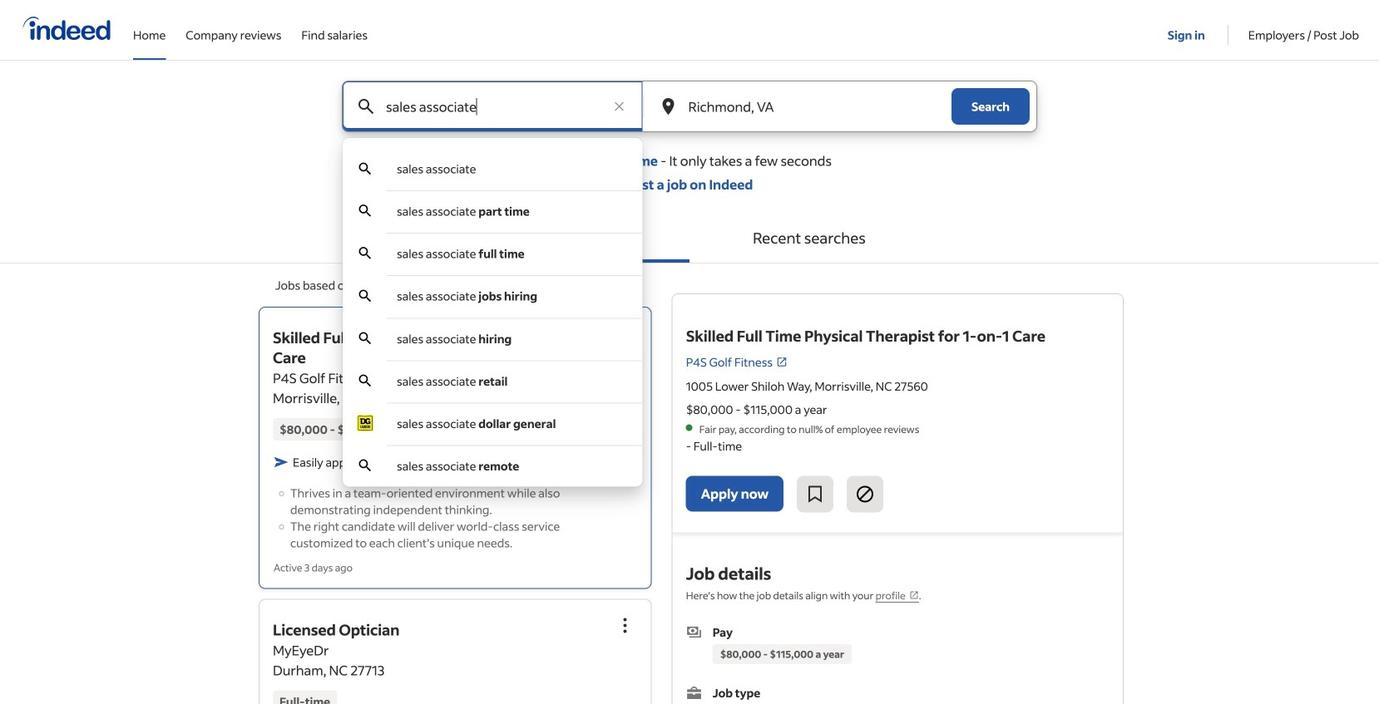 Task type: locate. For each thing, give the bounding box(es) containing it.
job actions for licensed optician is collapsed image
[[616, 616, 636, 636]]

tab list
[[0, 213, 1380, 264]]

group
[[607, 315, 644, 352]]

clear what input image
[[611, 98, 628, 115]]

search: Job title, keywords, or company text field
[[383, 82, 603, 132]]

main content
[[0, 81, 1380, 705]]

sales associate element
[[397, 161, 476, 176]]

search suggestions list box
[[343, 148, 643, 487]]

save this job image
[[806, 485, 826, 505]]

None search field
[[329, 81, 1051, 487]]



Task type: vqa. For each thing, say whether or not it's contained in the screenshot.
main content
yes



Task type: describe. For each thing, give the bounding box(es) containing it.
sales associate dollar general company results image
[[357, 415, 374, 432]]

job preferences (opens in a new window) image
[[909, 591, 919, 601]]

Edit location text field
[[685, 82, 919, 132]]

not interested image
[[856, 485, 876, 505]]

p4s golf fitness (opens in a new tab) image
[[777, 357, 788, 368]]



